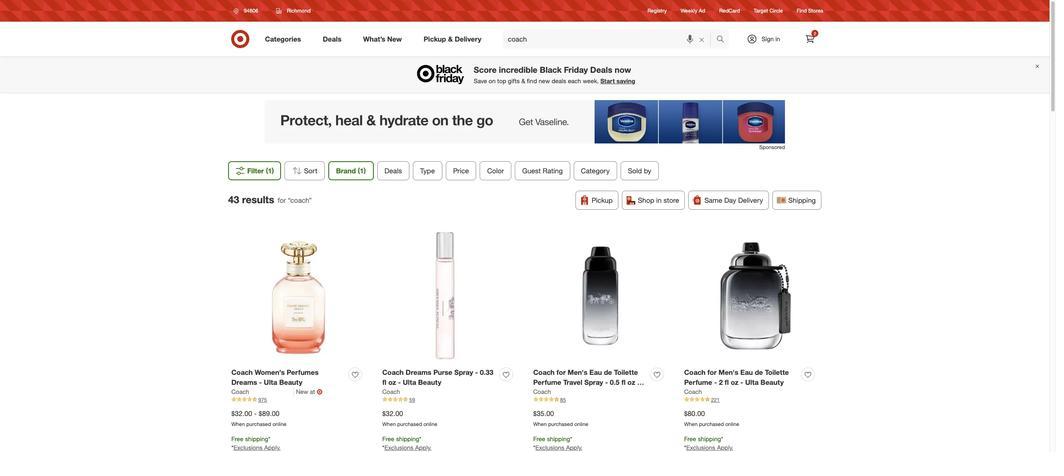 Task type: vqa. For each thing, say whether or not it's contained in the screenshot.
"FEATURES" button to the left
no



Task type: locate. For each thing, give the bounding box(es) containing it.
apply.
[[264, 444, 281, 452], [415, 444, 432, 452], [566, 444, 583, 452], [717, 444, 734, 452]]

beauty inside the "coach dreams purse spray - 0.33 fl oz - ulta beauty"
[[418, 378, 442, 387]]

free down $80.00 on the bottom right of the page
[[684, 435, 696, 443]]

2 up 221
[[719, 378, 723, 387]]

0 vertical spatial deals
[[323, 35, 342, 43]]

1 horizontal spatial fl
[[622, 378, 626, 387]]

1 (1) from the left
[[266, 167, 274, 175]]

eau inside coach for men's eau de toilette perfume travel spray - 0.5 fl oz - ulta beauty
[[590, 368, 602, 377]]

exclusions apply. link down $32.00 when purchased online
[[385, 444, 432, 452]]

purchased down $80.00 on the bottom right of the page
[[699, 421, 724, 428]]

1 perfume from the left
[[533, 378, 562, 387]]

coach for men's eau de toilette perfume travel spray - 0.5 fl oz - ulta beauty
[[533, 368, 640, 397]]

3 online from the left
[[575, 421, 589, 428]]

exclusions apply. link for $35.00
[[536, 444, 583, 452]]

4 coach link from the left
[[684, 388, 702, 396]]

de up 221 "link"
[[755, 368, 763, 377]]

2 (1) from the left
[[358, 167, 366, 175]]

new inside new at ¬
[[296, 388, 308, 396]]

beauty down travel
[[549, 388, 572, 397]]

fl
[[382, 378, 387, 387], [622, 378, 626, 387], [725, 378, 729, 387]]

registry link
[[648, 7, 667, 15]]

delivery right day
[[738, 196, 763, 205]]

(1) for brand (1)
[[358, 167, 366, 175]]

- down women's
[[259, 378, 262, 387]]

delivery for same day delivery
[[738, 196, 763, 205]]

4 free shipping * * exclusions apply. from the left
[[684, 435, 734, 452]]

2 eau from the left
[[741, 368, 753, 377]]

975 link
[[231, 396, 366, 404]]

1 men's from the left
[[568, 368, 588, 377]]

2 men's from the left
[[719, 368, 739, 377]]

fl inside coach for men's eau de toilette perfume - 2 fl oz - ulta beauty
[[725, 378, 729, 387]]

delivery
[[455, 35, 482, 43], [738, 196, 763, 205]]

coach for men's eau de toilette perfume - 2 fl oz - ulta beauty image
[[684, 229, 818, 363], [684, 229, 818, 363]]

3 when from the left
[[533, 421, 547, 428]]

(1) right filter on the top of page
[[266, 167, 274, 175]]

shop
[[638, 196, 655, 205]]

dreams inside coach women's perfumes dreams - ulta beauty
[[231, 378, 257, 387]]

0 vertical spatial in
[[776, 35, 780, 43]]

0 vertical spatial pickup
[[424, 35, 446, 43]]

3 oz from the left
[[731, 378, 739, 387]]

in for shop
[[656, 196, 662, 205]]

1 vertical spatial spray
[[585, 378, 603, 387]]

coach link up $35.00
[[533, 388, 551, 396]]

1 vertical spatial delivery
[[738, 196, 763, 205]]

-
[[475, 368, 478, 377], [259, 378, 262, 387], [398, 378, 401, 387], [605, 378, 608, 387], [637, 378, 640, 387], [714, 378, 717, 387], [741, 378, 744, 387], [254, 410, 257, 418]]

weekly ad link
[[681, 7, 706, 15]]

0 horizontal spatial eau
[[590, 368, 602, 377]]

1 when from the left
[[231, 421, 245, 428]]

1 horizontal spatial (1)
[[358, 167, 366, 175]]

2 oz from the left
[[628, 378, 635, 387]]

1 purchased from the left
[[246, 421, 271, 428]]

1 vertical spatial new
[[296, 388, 308, 396]]

purchased down $35.00
[[548, 421, 573, 428]]

online
[[273, 421, 287, 428], [424, 421, 438, 428], [575, 421, 589, 428], [726, 421, 740, 428]]

price button
[[446, 161, 476, 181]]

1 horizontal spatial &
[[522, 77, 525, 85]]

deals inside score incredible black friday deals now save on top gifts & find new deals each week. start saving
[[590, 65, 613, 75]]

1 vertical spatial pickup
[[592, 196, 613, 205]]

sponsored
[[760, 144, 785, 151]]

1 horizontal spatial $32.00
[[382, 410, 403, 418]]

1 free from the left
[[231, 435, 243, 443]]

new right "what's"
[[387, 35, 402, 43]]

shipping for $35.00
[[547, 435, 570, 443]]

for inside coach for men's eau de toilette perfume travel spray - 0.5 fl oz - ulta beauty
[[557, 368, 566, 377]]

oz inside the "coach dreams purse spray - 0.33 fl oz - ulta beauty"
[[388, 378, 396, 387]]

shop in store button
[[622, 191, 685, 210]]

purchased inside the $80.00 when purchased online
[[699, 421, 724, 428]]

free
[[231, 435, 243, 443], [382, 435, 394, 443], [533, 435, 545, 443], [684, 435, 696, 443]]

spray inside the "coach dreams purse spray - 0.33 fl oz - ulta beauty"
[[454, 368, 473, 377]]

shipping
[[789, 196, 816, 205]]

when
[[231, 421, 245, 428], [382, 421, 396, 428], [533, 421, 547, 428], [684, 421, 698, 428]]

when inside $32.00 when purchased online
[[382, 421, 396, 428]]

1 vertical spatial &
[[522, 77, 525, 85]]

men's inside coach for men's eau de toilette perfume travel spray - 0.5 fl oz - ulta beauty
[[568, 368, 588, 377]]

oz up 221 "link"
[[731, 378, 739, 387]]

free shipping * * exclusions apply. for $35.00
[[533, 435, 583, 452]]

de inside coach for men's eau de toilette perfume travel spray - 0.5 fl oz - ulta beauty
[[604, 368, 612, 377]]

1 horizontal spatial deals
[[384, 167, 402, 175]]

now
[[615, 65, 631, 75]]

0 horizontal spatial &
[[448, 35, 453, 43]]

toilette up 0.5
[[614, 368, 638, 377]]

What can we help you find? suggestions appear below search field
[[503, 30, 719, 49]]

sign
[[762, 35, 774, 43]]

beauty inside coach for men's eau de toilette perfume travel spray - 0.5 fl oz - ulta beauty
[[549, 388, 572, 397]]

deals inside deals 'button'
[[384, 167, 402, 175]]

free shipping * * exclusions apply. down the $80.00 when purchased online
[[684, 435, 734, 452]]

1 horizontal spatial 2
[[814, 31, 816, 36]]

apply. down $32.00 when purchased online
[[415, 444, 432, 452]]

in inside "link"
[[776, 35, 780, 43]]

exclusions apply. link for $32.00
[[385, 444, 432, 452]]

1 horizontal spatial de
[[755, 368, 763, 377]]

deals link
[[315, 30, 352, 49]]

free down $35.00
[[533, 435, 545, 443]]

0 vertical spatial &
[[448, 35, 453, 43]]

exclusions
[[234, 444, 263, 452], [385, 444, 414, 452], [536, 444, 565, 452], [687, 444, 716, 452]]

perfume up 221
[[684, 378, 713, 387]]

online inside $32.00 - $89.00 when purchased online
[[273, 421, 287, 428]]

in inside button
[[656, 196, 662, 205]]

beauty
[[279, 378, 303, 387], [418, 378, 442, 387], [761, 378, 784, 387], [549, 388, 572, 397]]

shipping down the "$35.00 when purchased online" at the bottom of page
[[547, 435, 570, 443]]

1 horizontal spatial oz
[[628, 378, 635, 387]]

online for $80.00
[[726, 421, 740, 428]]

1 vertical spatial dreams
[[231, 378, 257, 387]]

0 horizontal spatial deals
[[323, 35, 342, 43]]

beauty down purse
[[418, 378, 442, 387]]

exclusions for $32.00
[[385, 444, 414, 452]]

eau up 85 link
[[590, 368, 602, 377]]

1 horizontal spatial toilette
[[765, 368, 789, 377]]

free shipping * * exclusions apply.
[[231, 435, 281, 452], [382, 435, 432, 452], [533, 435, 583, 452], [684, 435, 734, 452]]

0 horizontal spatial new
[[296, 388, 308, 396]]

coach link for coach for men's eau de toilette perfume - 2 fl oz - ulta beauty
[[684, 388, 702, 396]]

pickup & delivery
[[424, 35, 482, 43]]

for for coach for men's eau de toilette perfume - 2 fl oz - ulta beauty
[[708, 368, 717, 377]]

coach inside coach for men's eau de toilette perfume - 2 fl oz - ulta beauty
[[684, 368, 706, 377]]

dreams down women's
[[231, 378, 257, 387]]

59
[[409, 397, 415, 403]]

exclusions apply. link down $32.00 - $89.00 when purchased online
[[234, 444, 281, 452]]

1 vertical spatial deals
[[590, 65, 613, 75]]

free shipping * * exclusions apply. down the "$35.00 when purchased online" at the bottom of page
[[533, 435, 583, 452]]

free down $32.00 when purchased online
[[382, 435, 394, 443]]

same
[[705, 196, 723, 205]]

purchased inside the "$35.00 when purchased online"
[[548, 421, 573, 428]]

for inside coach for men's eau de toilette perfume - 2 fl oz - ulta beauty
[[708, 368, 717, 377]]

0 horizontal spatial pickup
[[424, 35, 446, 43]]

0 horizontal spatial oz
[[388, 378, 396, 387]]

1 apply. from the left
[[264, 444, 281, 452]]

new up 975 link on the left of page
[[296, 388, 308, 396]]

ulta inside the "coach dreams purse spray - 0.33 fl oz - ulta beauty"
[[403, 378, 416, 387]]

0 horizontal spatial de
[[604, 368, 612, 377]]

0 horizontal spatial for
[[278, 196, 286, 205]]

when inside $32.00 - $89.00 when purchased online
[[231, 421, 245, 428]]

coach inside the "coach dreams purse spray - 0.33 fl oz - ulta beauty"
[[382, 368, 404, 377]]

- up 221 "link"
[[741, 378, 744, 387]]

0 vertical spatial delivery
[[455, 35, 482, 43]]

ulta inside coach for men's eau de toilette perfume travel spray - 0.5 fl oz - ulta beauty
[[533, 388, 547, 397]]

0 horizontal spatial toilette
[[614, 368, 638, 377]]

(1) right the 'brand'
[[358, 167, 366, 175]]

¬
[[317, 388, 323, 396]]

0 horizontal spatial 2
[[719, 378, 723, 387]]

in
[[776, 35, 780, 43], [656, 196, 662, 205]]

&
[[448, 35, 453, 43], [522, 77, 525, 85]]

men's up travel
[[568, 368, 588, 377]]

apply. down the "$35.00 when purchased online" at the bottom of page
[[566, 444, 583, 452]]

3 exclusions from the left
[[536, 444, 565, 452]]

4 when from the left
[[684, 421, 698, 428]]

sold
[[628, 167, 642, 175]]

1 horizontal spatial new
[[387, 35, 402, 43]]

perfume inside coach for men's eau de toilette perfume travel spray - 0.5 fl oz - ulta beauty
[[533, 378, 562, 387]]

ulta up 221 "link"
[[745, 378, 759, 387]]

- inside coach women's perfumes dreams - ulta beauty
[[259, 378, 262, 387]]

free shipping * * exclusions apply. for $32.00 - $89.00
[[231, 435, 281, 452]]

oz right 0.5
[[628, 378, 635, 387]]

2 exclusions from the left
[[385, 444, 414, 452]]

4 purchased from the left
[[699, 421, 724, 428]]

1 oz from the left
[[388, 378, 396, 387]]

1 horizontal spatial men's
[[719, 368, 739, 377]]

2 coach link from the left
[[382, 388, 400, 396]]

category
[[581, 167, 610, 175]]

spray up 85 link
[[585, 378, 603, 387]]

toilette up 221 "link"
[[765, 368, 789, 377]]

1 toilette from the left
[[614, 368, 638, 377]]

at
[[310, 388, 315, 396]]

3 exclusions apply. link from the left
[[536, 444, 583, 452]]

2 shipping from the left
[[396, 435, 419, 443]]

1 horizontal spatial eau
[[741, 368, 753, 377]]

beauty up 221 "link"
[[761, 378, 784, 387]]

deals for deals 'button'
[[384, 167, 402, 175]]

- left 0.33
[[475, 368, 478, 377]]

2 exclusions apply. link from the left
[[385, 444, 432, 452]]

0 horizontal spatial delivery
[[455, 35, 482, 43]]

online down 221 "link"
[[726, 421, 740, 428]]

4 exclusions from the left
[[687, 444, 716, 452]]

oz up $32.00 when purchased online
[[388, 378, 396, 387]]

0 horizontal spatial in
[[656, 196, 662, 205]]

4 online from the left
[[726, 421, 740, 428]]

online down the 59 link
[[424, 421, 438, 428]]

when for $35.00
[[533, 421, 547, 428]]

$32.00
[[231, 410, 252, 418], [382, 410, 403, 418]]

4 apply. from the left
[[717, 444, 734, 452]]

pickup
[[424, 35, 446, 43], [592, 196, 613, 205]]

2 horizontal spatial oz
[[731, 378, 739, 387]]

2 purchased from the left
[[397, 421, 422, 428]]

filter (1)
[[247, 167, 274, 175]]

2 horizontal spatial for
[[708, 368, 717, 377]]

0 horizontal spatial men's
[[568, 368, 588, 377]]

coach link up $80.00 on the bottom right of the page
[[684, 388, 702, 396]]

exclusions for $80.00
[[687, 444, 716, 452]]

delivery up score
[[455, 35, 482, 43]]

black
[[540, 65, 562, 75]]

exclusions down the "$35.00 when purchased online" at the bottom of page
[[536, 444, 565, 452]]

shipping down $32.00 - $89.00 when purchased online
[[245, 435, 268, 443]]

$32.00 - $89.00 when purchased online
[[231, 410, 287, 428]]

pickup button
[[576, 191, 619, 210]]

de for oz
[[604, 368, 612, 377]]

beauty down perfumes
[[279, 378, 303, 387]]

(1)
[[266, 167, 274, 175], [358, 167, 366, 175]]

2 link
[[801, 30, 820, 49]]

1 horizontal spatial delivery
[[738, 196, 763, 205]]

what's new
[[363, 35, 402, 43]]

for for coach for men's eau de toilette perfume travel spray - 0.5 fl oz - ulta beauty
[[557, 368, 566, 377]]

coach for men's eau de toilette perfume travel spray - 0.5 fl oz - ulta beauty image
[[533, 229, 667, 363], [533, 229, 667, 363]]

0 horizontal spatial (1)
[[266, 167, 274, 175]]

0 vertical spatial spray
[[454, 368, 473, 377]]

1 vertical spatial in
[[656, 196, 662, 205]]

2 de from the left
[[755, 368, 763, 377]]

1 exclusions apply. link from the left
[[234, 444, 281, 452]]

2 horizontal spatial fl
[[725, 378, 729, 387]]

eau up 221 "link"
[[741, 368, 753, 377]]

new
[[387, 35, 402, 43], [296, 388, 308, 396]]

save
[[474, 77, 487, 85]]

online down $89.00
[[273, 421, 287, 428]]

sign in
[[762, 35, 780, 43]]

- right 0.5
[[637, 378, 640, 387]]

1 horizontal spatial dreams
[[406, 368, 432, 377]]

de inside coach for men's eau de toilette perfume - 2 fl oz - ulta beauty
[[755, 368, 763, 377]]

2 down stores
[[814, 31, 816, 36]]

circle
[[770, 8, 783, 14]]

3 coach link from the left
[[533, 388, 551, 396]]

eau for 0.5
[[590, 368, 602, 377]]

for inside 43 results for "coach"
[[278, 196, 286, 205]]

deals left "what's"
[[323, 35, 342, 43]]

ulta
[[264, 378, 277, 387], [403, 378, 416, 387], [745, 378, 759, 387], [533, 388, 547, 397]]

0 horizontal spatial dreams
[[231, 378, 257, 387]]

for left "coach"
[[278, 196, 286, 205]]

category button
[[574, 161, 617, 181]]

apply. for $32.00 - $89.00
[[264, 444, 281, 452]]

delivery inside button
[[738, 196, 763, 205]]

fl inside coach for men's eau de toilette perfume travel spray - 0.5 fl oz - ulta beauty
[[622, 378, 626, 387]]

0 horizontal spatial perfume
[[533, 378, 562, 387]]

2 vertical spatial deals
[[384, 167, 402, 175]]

when inside the "$35.00 when purchased online"
[[533, 421, 547, 428]]

1 vertical spatial 2
[[719, 378, 723, 387]]

sold by
[[628, 167, 651, 175]]

purse
[[433, 368, 453, 377]]

2 free from the left
[[382, 435, 394, 443]]

stores
[[808, 8, 823, 14]]

online inside the "$35.00 when purchased online"
[[575, 421, 589, 428]]

shipping down the $80.00 when purchased online
[[698, 435, 721, 443]]

exclusions down $32.00 - $89.00 when purchased online
[[234, 444, 263, 452]]

- left $89.00
[[254, 410, 257, 418]]

4 exclusions apply. link from the left
[[687, 444, 734, 452]]

$32.00 inside $32.00 when purchased online
[[382, 410, 403, 418]]

pickup inside button
[[592, 196, 613, 205]]

richmond button
[[271, 3, 316, 19]]

store
[[664, 196, 679, 205]]

1 eau from the left
[[590, 368, 602, 377]]

1 fl from the left
[[382, 378, 387, 387]]

ulta up 59
[[403, 378, 416, 387]]

coach women's perfumes dreams - ulta beauty image
[[231, 229, 366, 363], [231, 229, 366, 363]]

3 shipping from the left
[[547, 435, 570, 443]]

1 exclusions from the left
[[234, 444, 263, 452]]

1 horizontal spatial spray
[[585, 378, 603, 387]]

coach link for coach for men's eau de toilette perfume travel spray - 0.5 fl oz - ulta beauty
[[533, 388, 551, 396]]

perfume up 85 on the bottom
[[533, 378, 562, 387]]

1 horizontal spatial perfume
[[684, 378, 713, 387]]

for up 221
[[708, 368, 717, 377]]

1 free shipping * * exclusions apply. from the left
[[231, 435, 281, 452]]

2 toilette from the left
[[765, 368, 789, 377]]

$89.00
[[259, 410, 280, 418]]

men's inside coach for men's eau de toilette perfume - 2 fl oz - ulta beauty
[[719, 368, 739, 377]]

in right 'sign'
[[776, 35, 780, 43]]

apply. down the $80.00 when purchased online
[[717, 444, 734, 452]]

2 fl from the left
[[622, 378, 626, 387]]

free for $80.00
[[684, 435, 696, 443]]

2 perfume from the left
[[684, 378, 713, 387]]

for up travel
[[557, 368, 566, 377]]

coach link up $32.00 when purchased online
[[382, 388, 400, 396]]

ulta up $35.00
[[533, 388, 547, 397]]

find
[[797, 8, 807, 14]]

men's for spray
[[568, 368, 588, 377]]

oz
[[388, 378, 396, 387], [628, 378, 635, 387], [731, 378, 739, 387]]

exclusions apply. link down the "$35.00 when purchased online" at the bottom of page
[[536, 444, 583, 452]]

apply. down $32.00 - $89.00 when purchased online
[[264, 444, 281, 452]]

1 shipping from the left
[[245, 435, 268, 443]]

2 inside coach for men's eau de toilette perfume - 2 fl oz - ulta beauty
[[719, 378, 723, 387]]

perfume
[[533, 378, 562, 387], [684, 378, 713, 387]]

beauty inside coach women's perfumes dreams - ulta beauty
[[279, 378, 303, 387]]

top
[[497, 77, 506, 85]]

online inside the $80.00 when purchased online
[[726, 421, 740, 428]]

2 when from the left
[[382, 421, 396, 428]]

2 free shipping * * exclusions apply. from the left
[[382, 435, 432, 452]]

3 apply. from the left
[[566, 444, 583, 452]]

4 free from the left
[[684, 435, 696, 443]]

exclusions down $32.00 when purchased online
[[385, 444, 414, 452]]

coach for men's eau de toilette perfume - 2 fl oz - ulta beauty
[[684, 368, 789, 387]]

"coach"
[[288, 196, 312, 205]]

in left store
[[656, 196, 662, 205]]

free shipping * * exclusions apply. down $32.00 when purchased online
[[382, 435, 432, 452]]

apply. for $32.00
[[415, 444, 432, 452]]

oz inside coach for men's eau de toilette perfume travel spray - 0.5 fl oz - ulta beauty
[[628, 378, 635, 387]]

2 online from the left
[[424, 421, 438, 428]]

free down $32.00 - $89.00 when purchased online
[[231, 435, 243, 443]]

exclusions apply. link down the $80.00 when purchased online
[[687, 444, 734, 452]]

4 shipping from the left
[[698, 435, 721, 443]]

spray right purse
[[454, 368, 473, 377]]

1 online from the left
[[273, 421, 287, 428]]

de up 0.5
[[604, 368, 612, 377]]

shipping for $80.00
[[698, 435, 721, 443]]

perfume for travel
[[533, 378, 562, 387]]

0 horizontal spatial $32.00
[[231, 410, 252, 418]]

$32.00 inside $32.00 - $89.00 when purchased online
[[231, 410, 252, 418]]

results
[[242, 193, 274, 206]]

what's new link
[[356, 30, 413, 49]]

1 horizontal spatial pickup
[[592, 196, 613, 205]]

coach dreams purse spray - 0.33 fl oz - ulta beauty
[[382, 368, 494, 387]]

3 free shipping * * exclusions apply. from the left
[[533, 435, 583, 452]]

(1) inside button
[[266, 167, 274, 175]]

0 horizontal spatial spray
[[454, 368, 473, 377]]

3 fl from the left
[[725, 378, 729, 387]]

2 $32.00 from the left
[[382, 410, 403, 418]]

spray inside coach for men's eau de toilette perfume travel spray - 0.5 fl oz - ulta beauty
[[585, 378, 603, 387]]

type button
[[413, 161, 442, 181]]

0.5
[[610, 378, 620, 387]]

toilette inside coach for men's eau de toilette perfume travel spray - 0.5 fl oz - ulta beauty
[[614, 368, 638, 377]]

toilette
[[614, 368, 638, 377], [765, 368, 789, 377]]

free shipping * * exclusions apply. down $32.00 - $89.00 when purchased online
[[231, 435, 281, 452]]

deals
[[323, 35, 342, 43], [590, 65, 613, 75], [384, 167, 402, 175]]

men's up 221
[[719, 368, 739, 377]]

purchased inside $32.00 when purchased online
[[397, 421, 422, 428]]

2 apply. from the left
[[415, 444, 432, 452]]

3 free from the left
[[533, 435, 545, 443]]

exclusions down the $80.00 when purchased online
[[687, 444, 716, 452]]

3 purchased from the left
[[548, 421, 573, 428]]

coach inside coach women's perfumes dreams - ulta beauty
[[231, 368, 253, 377]]

shipping
[[245, 435, 268, 443], [396, 435, 419, 443], [547, 435, 570, 443], [698, 435, 721, 443]]

ulta down women's
[[264, 378, 277, 387]]

online down 85 link
[[575, 421, 589, 428]]

1 horizontal spatial in
[[776, 35, 780, 43]]

score incredible black friday deals now save on top gifts & find new deals each week. start saving
[[474, 65, 635, 85]]

purchased down 59
[[397, 421, 422, 428]]

deals left the type button
[[384, 167, 402, 175]]

for
[[278, 196, 286, 205], [557, 368, 566, 377], [708, 368, 717, 377]]

perfume inside coach for men's eau de toilette perfume - 2 fl oz - ulta beauty
[[684, 378, 713, 387]]

0 horizontal spatial fl
[[382, 378, 387, 387]]

eau inside coach for men's eau de toilette perfume - 2 fl oz - ulta beauty
[[741, 368, 753, 377]]

spray
[[454, 368, 473, 377], [585, 378, 603, 387]]

saving
[[617, 77, 635, 85]]

when inside the $80.00 when purchased online
[[684, 421, 698, 428]]

0 vertical spatial dreams
[[406, 368, 432, 377]]

coach link up 975
[[231, 388, 294, 396]]

toilette inside coach for men's eau de toilette perfume - 2 fl oz - ulta beauty
[[765, 368, 789, 377]]

shipping down $32.00 when purchased online
[[396, 435, 419, 443]]

2 horizontal spatial deals
[[590, 65, 613, 75]]

1 horizontal spatial for
[[557, 368, 566, 377]]

purchased down $89.00
[[246, 421, 271, 428]]

dreams left purse
[[406, 368, 432, 377]]

online inside $32.00 when purchased online
[[424, 421, 438, 428]]

coach dreams purse spray - 0.33 fl oz - ulta beauty image
[[382, 229, 516, 363], [382, 229, 516, 363]]

1 $32.00 from the left
[[231, 410, 252, 418]]

1 de from the left
[[604, 368, 612, 377]]

deals up start
[[590, 65, 613, 75]]



Task type: describe. For each thing, give the bounding box(es) containing it.
coach women's perfumes dreams - ulta beauty
[[231, 368, 319, 387]]

coach dreams purse spray - 0.33 fl oz - ulta beauty link
[[382, 368, 496, 388]]

guest rating button
[[515, 161, 570, 181]]

shipping for $32.00
[[396, 435, 419, 443]]

weekly
[[681, 8, 698, 14]]

each
[[568, 77, 581, 85]]

coach inside coach for men's eau de toilette perfume travel spray - 0.5 fl oz - ulta beauty
[[533, 368, 555, 377]]

pickup for pickup
[[592, 196, 613, 205]]

color button
[[480, 161, 511, 181]]

free for $32.00
[[382, 435, 394, 443]]

- up $32.00 when purchased online
[[398, 378, 401, 387]]

new
[[539, 77, 550, 85]]

purchased inside $32.00 - $89.00 when purchased online
[[246, 421, 271, 428]]

filter
[[247, 167, 264, 175]]

221
[[711, 397, 720, 403]]

online for $32.00
[[424, 421, 438, 428]]

& inside score incredible black friday deals now save on top gifts & find new deals each week. start saving
[[522, 77, 525, 85]]

0 vertical spatial new
[[387, 35, 402, 43]]

guest
[[522, 167, 541, 175]]

toilette for beauty
[[765, 368, 789, 377]]

exclusions for $35.00
[[536, 444, 565, 452]]

de for ulta
[[755, 368, 763, 377]]

1 coach link from the left
[[231, 388, 294, 396]]

85
[[560, 397, 566, 403]]

apply. for $80.00
[[717, 444, 734, 452]]

0 vertical spatial 2
[[814, 31, 816, 36]]

deals
[[552, 77, 566, 85]]

$35.00 when purchased online
[[533, 410, 589, 428]]

men's for 2
[[719, 368, 739, 377]]

$32.00 for when
[[382, 410, 403, 418]]

- up 221
[[714, 378, 717, 387]]

ad
[[699, 8, 706, 14]]

advertisement region
[[265, 100, 785, 144]]

travel
[[563, 378, 583, 387]]

975
[[258, 397, 267, 403]]

richmond
[[287, 7, 311, 14]]

oz inside coach for men's eau de toilette perfume - 2 fl oz - ulta beauty
[[731, 378, 739, 387]]

coach women's perfumes dreams - ulta beauty link
[[231, 368, 345, 388]]

categories link
[[258, 30, 312, 49]]

exclusions for $32.00 - $89.00
[[234, 444, 263, 452]]

search
[[713, 35, 734, 44]]

target circle
[[754, 8, 783, 14]]

brand (1)
[[336, 167, 366, 175]]

what's
[[363, 35, 385, 43]]

43
[[228, 193, 239, 206]]

sort button
[[284, 161, 325, 181]]

$80.00
[[684, 410, 705, 418]]

friday
[[564, 65, 588, 75]]

toilette for -
[[614, 368, 638, 377]]

ulta inside coach women's perfumes dreams - ulta beauty
[[264, 378, 277, 387]]

ulta inside coach for men's eau de toilette perfume - 2 fl oz - ulta beauty
[[745, 378, 759, 387]]

221 link
[[684, 396, 818, 404]]

categories
[[265, 35, 301, 43]]

sign in link
[[740, 30, 794, 49]]

registry
[[648, 8, 667, 14]]

sold by button
[[620, 161, 659, 181]]

target
[[754, 8, 768, 14]]

delivery for pickup & delivery
[[455, 35, 482, 43]]

- inside $32.00 - $89.00 when purchased online
[[254, 410, 257, 418]]

beauty inside coach for men's eau de toilette perfume - 2 fl oz - ulta beauty
[[761, 378, 784, 387]]

find stores
[[797, 8, 823, 14]]

fl inside the "coach dreams purse spray - 0.33 fl oz - ulta beauty"
[[382, 378, 387, 387]]

price
[[453, 167, 469, 175]]

in for sign
[[776, 35, 780, 43]]

purchased for $32.00
[[397, 421, 422, 428]]

coach for men's eau de toilette perfume travel spray - 0.5 fl oz - ulta beauty link
[[533, 368, 647, 397]]

$32.00 when purchased online
[[382, 410, 438, 428]]

same day delivery button
[[689, 191, 769, 210]]

free for $35.00
[[533, 435, 545, 443]]

incredible
[[499, 65, 538, 75]]

rating
[[543, 167, 563, 175]]

on
[[489, 77, 496, 85]]

59 link
[[382, 396, 516, 404]]

(1) for filter (1)
[[266, 167, 274, 175]]

day
[[725, 196, 736, 205]]

shop in store
[[638, 196, 679, 205]]

0.33
[[480, 368, 494, 377]]

dreams inside the "coach dreams purse spray - 0.33 fl oz - ulta beauty"
[[406, 368, 432, 377]]

score
[[474, 65, 497, 75]]

$35.00
[[533, 410, 554, 418]]

deals button
[[377, 161, 409, 181]]

pickup for pickup & delivery
[[424, 35, 446, 43]]

filter (1) button
[[228, 161, 281, 181]]

deals for the deals link
[[323, 35, 342, 43]]

eau for oz
[[741, 368, 753, 377]]

apply. for $35.00
[[566, 444, 583, 452]]

same day delivery
[[705, 196, 763, 205]]

94806
[[244, 7, 258, 14]]

- left 0.5
[[605, 378, 608, 387]]

weekly ad
[[681, 8, 706, 14]]

free shipping * * exclusions apply. for $32.00
[[382, 435, 432, 452]]

brand
[[336, 167, 356, 175]]

coach for men's eau de toilette perfume - 2 fl oz - ulta beauty link
[[684, 368, 798, 388]]

exclusions apply. link for $80.00
[[687, 444, 734, 452]]

94806 button
[[228, 3, 267, 19]]

free shipping * * exclusions apply. for $80.00
[[684, 435, 734, 452]]

free for $32.00 - $89.00
[[231, 435, 243, 443]]

online for $35.00
[[575, 421, 589, 428]]

find stores link
[[797, 7, 823, 15]]

pickup & delivery link
[[416, 30, 492, 49]]

gifts
[[508, 77, 520, 85]]

$32.00 for -
[[231, 410, 252, 418]]

purchased for $35.00
[[548, 421, 573, 428]]

women's
[[255, 368, 285, 377]]

find
[[527, 77, 537, 85]]

color
[[487, 167, 504, 175]]

search button
[[713, 30, 734, 50]]

redcard link
[[719, 7, 740, 15]]

week.
[[583, 77, 599, 85]]

85 link
[[533, 396, 667, 404]]

coach link for coach dreams purse spray - 0.33 fl oz - ulta beauty
[[382, 388, 400, 396]]

target circle link
[[754, 7, 783, 15]]

shipping for $32.00 - $89.00
[[245, 435, 268, 443]]

exclusions apply. link for $32.00 - $89.00
[[234, 444, 281, 452]]

when for $80.00
[[684, 421, 698, 428]]

43 results for "coach"
[[228, 193, 312, 206]]

new at ¬
[[296, 388, 323, 396]]

perfume for -
[[684, 378, 713, 387]]

purchased for $80.00
[[699, 421, 724, 428]]

when for $32.00
[[382, 421, 396, 428]]



